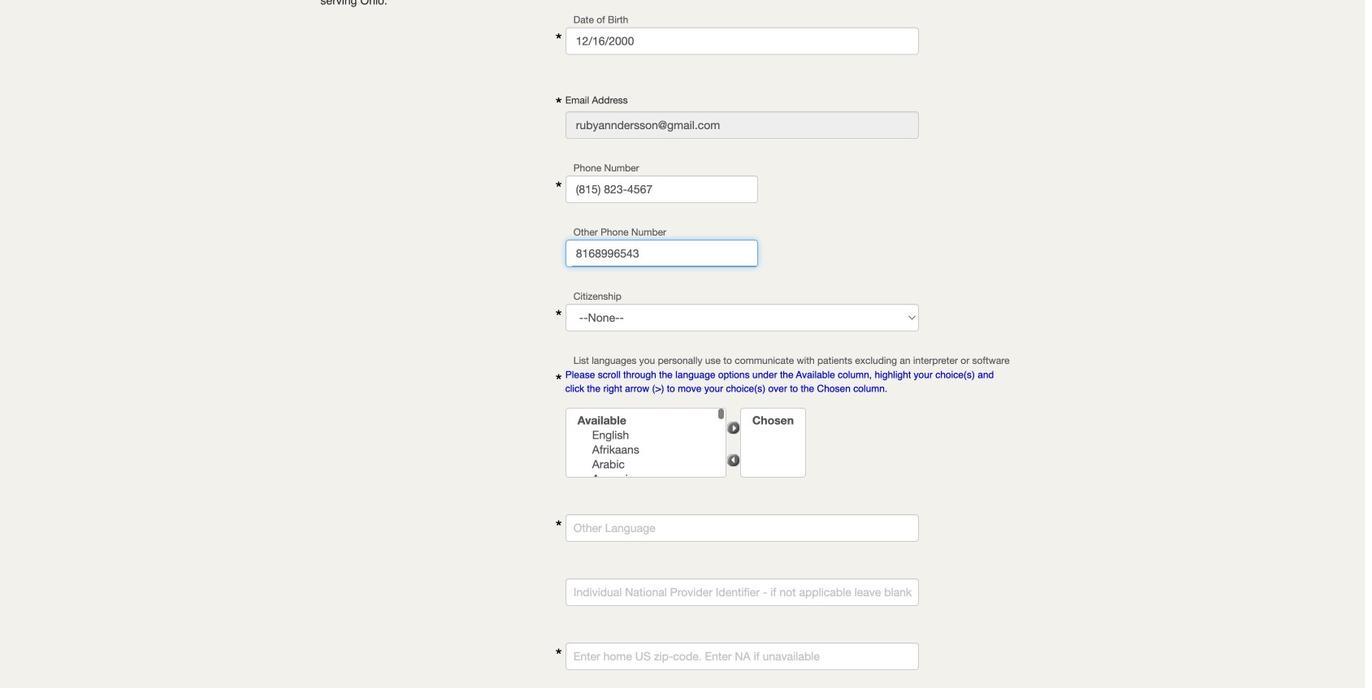 Task type: locate. For each thing, give the bounding box(es) containing it.
None text field
[[565, 643, 919, 670]]

None text field
[[565, 27, 919, 55], [565, 111, 919, 139], [565, 175, 758, 203], [565, 240, 758, 267], [565, 514, 919, 542], [565, 579, 919, 606], [565, 27, 919, 55], [565, 111, 919, 139], [565, 175, 758, 203], [565, 240, 758, 267], [565, 514, 919, 542], [565, 579, 919, 606]]



Task type: describe. For each thing, give the bounding box(es) containing it.
remove image
[[726, 453, 740, 467]]

add image
[[726, 421, 740, 435]]



